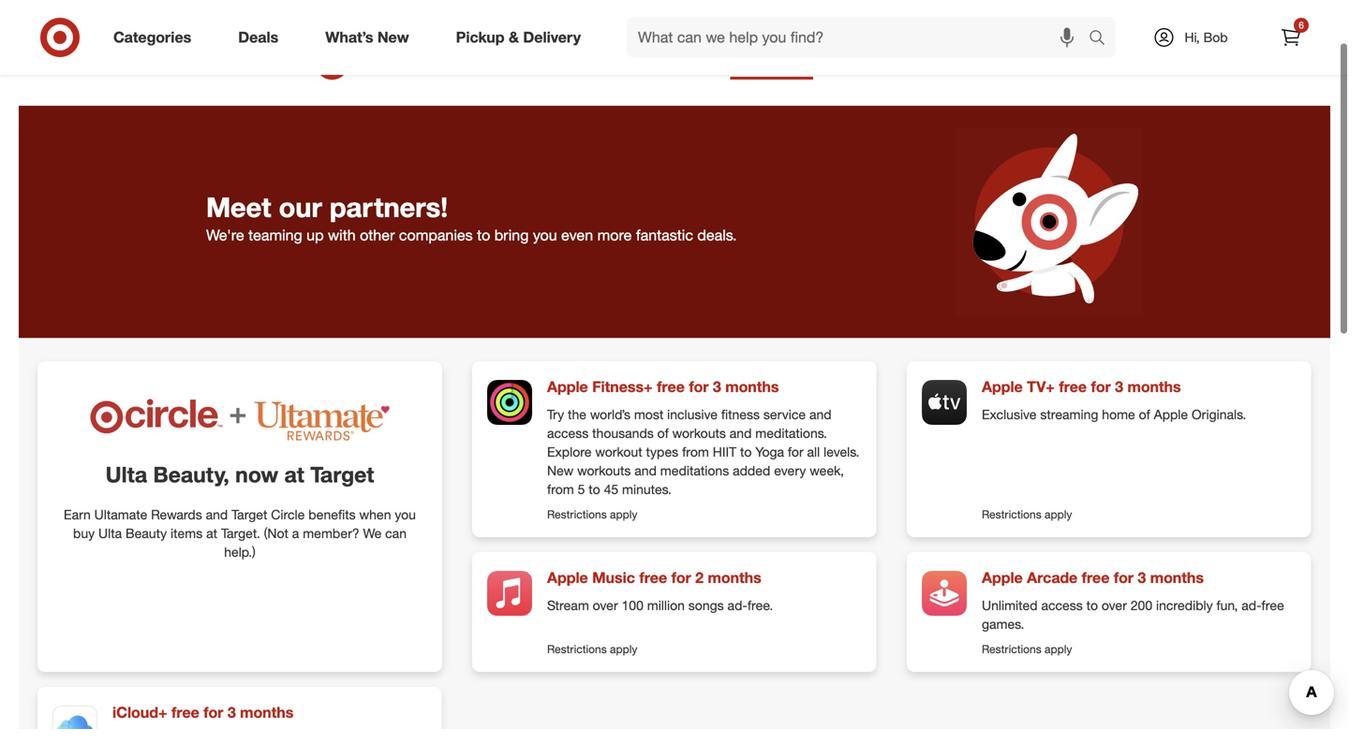 Task type: describe. For each thing, give the bounding box(es) containing it.
with
[[328, 226, 356, 244]]

added
[[733, 463, 770, 479]]

and down fitness
[[730, 425, 752, 442]]

for for apple fitness+ free for 3 months
[[689, 378, 709, 396]]

free for music
[[639, 569, 667, 588]]

the
[[568, 407, 586, 423]]

partners!
[[330, 191, 448, 224]]

restrictions apply for tv+
[[982, 508, 1072, 522]]

restrictions for music
[[547, 643, 607, 657]]

can
[[385, 526, 407, 542]]

originals.
[[1192, 407, 1246, 423]]

for for apple tv+ free for 3 months
[[1091, 378, 1111, 396]]

0 vertical spatial workouts
[[672, 425, 726, 442]]

yoga
[[755, 444, 784, 460]]

what's new
[[325, 28, 409, 46]]

other
[[360, 226, 395, 244]]

thousands
[[592, 425, 654, 442]]

meditations
[[660, 463, 729, 479]]

benefits
[[308, 507, 356, 523]]

voting link
[[851, 44, 915, 80]]

hiit
[[713, 444, 737, 460]]

and up the minutes.
[[635, 463, 657, 479]]

partners
[[738, 50, 806, 71]]

200
[[1131, 598, 1153, 614]]

apple for apple music free for 2 months
[[547, 569, 588, 588]]

apple for apple arcade free for 3 months
[[982, 569, 1023, 588]]

partners link
[[730, 44, 813, 80]]

all
[[807, 444, 820, 460]]

to inside meet our partners! we're teaming up with other companies to bring you even more fantastic deals.
[[477, 226, 490, 244]]

more
[[597, 226, 632, 244]]

icloud+
[[112, 704, 167, 722]]

companies
[[399, 226, 473, 244]]

5
[[578, 482, 585, 498]]

ulta inside earn ultamate rewards and target circle benefits when you buy ulta beauty items at target. (not a member? we can help.)
[[98, 526, 122, 542]]

even
[[561, 226, 593, 244]]

target.
[[221, 526, 260, 542]]

what's
[[325, 28, 373, 46]]

member?
[[303, 526, 359, 542]]

at inside earn ultamate rewards and target circle benefits when you buy ulta beauty items at target. (not a member? we can help.)
[[206, 526, 217, 542]]

over inside unlimited access to over 200 incredibly fun, ad-free games.
[[1102, 598, 1127, 614]]

when
[[359, 507, 391, 523]]

categories
[[113, 28, 191, 46]]

hi,
[[1185, 29, 1200, 45]]

apply for music
[[610, 643, 637, 657]]

months for apple arcade free for 3 months
[[1150, 569, 1204, 588]]

100
[[622, 598, 644, 614]]

to inside unlimited access to over 200 incredibly fun, ad-free games.
[[1086, 598, 1098, 614]]

apple left the originals.
[[1154, 407, 1188, 423]]

rewards
[[151, 507, 202, 523]]

beauty,
[[153, 462, 229, 488]]

restrictions for tv+
[[982, 508, 1042, 522]]

3 for apple fitness+ free for 3 months
[[713, 378, 721, 396]]

for for apple music free for 2 months
[[671, 569, 691, 588]]

target for and
[[232, 507, 267, 523]]

months inside button
[[240, 704, 294, 722]]

explore
[[547, 444, 592, 460]]

apple music free for 2 months
[[547, 569, 761, 588]]

unlimited
[[982, 598, 1038, 614]]

6 link
[[1270, 17, 1312, 58]]

free.
[[747, 598, 773, 614]]

fantastic
[[636, 226, 693, 244]]

tv+
[[1027, 378, 1055, 396]]

levels.
[[824, 444, 860, 460]]

apple fitness+ free for 3 months
[[547, 378, 779, 396]]

apple for apple fitness+ free for 3 months
[[547, 378, 588, 396]]

restrictions apply for fitness+
[[547, 508, 637, 522]]

what's new link
[[309, 17, 433, 58]]

2
[[695, 569, 704, 588]]

deals.
[[697, 226, 737, 244]]

most
[[634, 407, 664, 423]]

for inside button
[[204, 704, 223, 722]]

music
[[592, 569, 635, 588]]

access inside unlimited access to over 200 incredibly fun, ad-free games.
[[1041, 598, 1083, 614]]

incredibly
[[1156, 598, 1213, 614]]

and inside earn ultamate rewards and target circle benefits when you buy ulta beauty items at target. (not a member? we can help.)
[[206, 507, 228, 523]]

workout
[[595, 444, 642, 460]]

songs
[[688, 598, 724, 614]]

fitness+
[[592, 378, 653, 396]]

apply for arcade
[[1045, 643, 1072, 657]]

streaming
[[1040, 407, 1098, 423]]

for for apple arcade free for 3 months
[[1114, 569, 1134, 588]]

buy
[[73, 526, 95, 542]]

restrictions for fitness+
[[547, 508, 607, 522]]

types
[[646, 444, 678, 460]]

pickup
[[456, 28, 505, 46]]

to up "added"
[[740, 444, 752, 460]]

we're
[[206, 226, 244, 244]]

target for at
[[310, 462, 374, 488]]

0 vertical spatial from
[[682, 444, 709, 460]]

restrictions for arcade
[[982, 643, 1042, 657]]

earn
[[64, 507, 91, 523]]

&
[[509, 28, 519, 46]]

try
[[547, 407, 564, 423]]

fitness
[[721, 407, 760, 423]]

3 inside button
[[227, 704, 236, 722]]

every
[[774, 463, 806, 479]]

our
[[279, 191, 322, 224]]

restrictions apply for music
[[547, 643, 637, 657]]

try the world's most inclusive fitness service and access thousands of workouts and meditations. explore workout types from hiit to yoga for all levels. new workouts and meditations added every week, from 5 to 45 minutes.
[[547, 407, 860, 498]]

week,
[[810, 463, 844, 479]]



Task type: locate. For each thing, give the bounding box(es) containing it.
restrictions apply for arcade
[[982, 643, 1072, 657]]

1 vertical spatial ulta
[[98, 526, 122, 542]]

activity link
[[953, 44, 1026, 80]]

world's
[[590, 407, 631, 423]]

and up target.
[[206, 507, 228, 523]]

3
[[713, 378, 721, 396], [1115, 378, 1123, 396], [1138, 569, 1146, 588], [227, 704, 236, 722]]

1 vertical spatial you
[[395, 507, 416, 523]]

minutes.
[[622, 482, 672, 498]]

3 up the 200
[[1138, 569, 1146, 588]]

1 horizontal spatial at
[[284, 462, 304, 488]]

0 horizontal spatial access
[[547, 425, 589, 442]]

0 horizontal spatial from
[[547, 482, 574, 498]]

of inside the try the world's most inclusive fitness service and access thousands of workouts and meditations. explore workout types from hiit to yoga for all levels. new workouts and meditations added every week, from 5 to 45 minutes.
[[657, 425, 669, 442]]

and up meditations.
[[809, 407, 832, 423]]

free
[[657, 378, 685, 396], [1059, 378, 1087, 396], [639, 569, 667, 588], [1082, 569, 1110, 588], [1262, 598, 1284, 614], [171, 704, 199, 722]]

3 right icloud+
[[227, 704, 236, 722]]

1 vertical spatial new
[[547, 463, 574, 479]]

teaming
[[248, 226, 302, 244]]

free up streaming
[[1059, 378, 1087, 396]]

to right 5
[[589, 482, 600, 498]]

to left bring
[[477, 226, 490, 244]]

meditations.
[[755, 425, 827, 442]]

restrictions up arcade
[[982, 508, 1042, 522]]

0 horizontal spatial at
[[206, 526, 217, 542]]

apple tv+ free for 3 months
[[982, 378, 1181, 396]]

0 vertical spatial target
[[310, 462, 374, 488]]

you inside earn ultamate rewards and target circle benefits when you buy ulta beauty items at target. (not a member? we can help.)
[[395, 507, 416, 523]]

1 ad- from the left
[[728, 598, 747, 614]]

million
[[647, 598, 685, 614]]

1 horizontal spatial you
[[533, 226, 557, 244]]

0 vertical spatial of
[[1139, 407, 1150, 423]]

apply down arcade
[[1045, 643, 1072, 657]]

apple for apple tv+ free for 3 months
[[982, 378, 1023, 396]]

help.)
[[224, 544, 256, 561]]

to down apple arcade free for 3 months
[[1086, 598, 1098, 614]]

for up inclusive
[[689, 378, 709, 396]]

0 vertical spatial you
[[533, 226, 557, 244]]

45
[[604, 482, 619, 498]]

free right arcade
[[1082, 569, 1110, 588]]

of right home
[[1139, 407, 1150, 423]]

ad- right fun,
[[1242, 598, 1262, 614]]

free up inclusive
[[657, 378, 685, 396]]

1 vertical spatial of
[[657, 425, 669, 442]]

apple up the
[[547, 378, 588, 396]]

workouts
[[672, 425, 726, 442], [577, 463, 631, 479]]

0 vertical spatial access
[[547, 425, 589, 442]]

3 up inclusive
[[713, 378, 721, 396]]

target circle logo image
[[312, 42, 455, 82]]

1 vertical spatial at
[[206, 526, 217, 542]]

restrictions apply down stream on the bottom of page
[[547, 643, 637, 657]]

6
[[1299, 19, 1304, 31]]

for left all
[[788, 444, 804, 460]]

3 up home
[[1115, 378, 1123, 396]]

search button
[[1080, 17, 1125, 62]]

restrictions apply down 5
[[547, 508, 637, 522]]

apply down '45'
[[610, 508, 637, 522]]

apply for tv+
[[1045, 508, 1072, 522]]

What can we help you find? suggestions appear below search field
[[627, 17, 1093, 58]]

bonus link
[[627, 44, 693, 80]]

2 over from the left
[[1102, 598, 1127, 614]]

0 vertical spatial at
[[284, 462, 304, 488]]

1 horizontal spatial workouts
[[672, 425, 726, 442]]

1 vertical spatial access
[[1041, 598, 1083, 614]]

apple arcade free for 3 months
[[982, 569, 1204, 588]]

over left the 200
[[1102, 598, 1127, 614]]

free for tv+
[[1059, 378, 1087, 396]]

ulta down ultamate
[[98, 526, 122, 542]]

free for arcade
[[1082, 569, 1110, 588]]

0 horizontal spatial you
[[395, 507, 416, 523]]

new right what's
[[377, 28, 409, 46]]

free for fitness+
[[657, 378, 685, 396]]

0 vertical spatial ulta
[[106, 462, 147, 488]]

stream
[[547, 598, 589, 614]]

apply for fitness+
[[610, 508, 637, 522]]

over left 100
[[593, 598, 618, 614]]

0 horizontal spatial ad-
[[728, 598, 747, 614]]

free inside button
[[171, 704, 199, 722]]

items
[[171, 526, 203, 542]]

1 horizontal spatial access
[[1041, 598, 1083, 614]]

for
[[689, 378, 709, 396], [1091, 378, 1111, 396], [788, 444, 804, 460], [671, 569, 691, 588], [1114, 569, 1134, 588], [204, 704, 223, 722]]

2 ad- from the left
[[1242, 598, 1262, 614]]

restrictions apply
[[547, 508, 637, 522], [982, 508, 1072, 522], [547, 643, 637, 657], [982, 643, 1072, 657]]

now
[[235, 462, 278, 488]]

activity
[[960, 50, 1018, 71]]

beauty
[[126, 526, 167, 542]]

bonus
[[634, 50, 685, 71]]

ulta up ultamate
[[106, 462, 147, 488]]

free right fun,
[[1262, 598, 1284, 614]]

months for apple tv+ free for 3 months
[[1128, 378, 1181, 396]]

you inside meet our partners! we're teaming up with other companies to bring you even more fantastic deals.
[[533, 226, 557, 244]]

ulta beauty, now at target
[[106, 462, 374, 488]]

icloud+ free for 3 months
[[112, 704, 294, 722]]

inclusive
[[667, 407, 718, 423]]

from left 5
[[547, 482, 574, 498]]

circle
[[271, 507, 305, 523]]

pickup & delivery link
[[440, 17, 604, 58]]

for up exclusive streaming home of apple originals.
[[1091, 378, 1111, 396]]

delivery
[[523, 28, 581, 46]]

apple up unlimited
[[982, 569, 1023, 588]]

new inside the try the world's most inclusive fitness service and access thousands of workouts and meditations. explore workout types from hiit to yoga for all levels. new workouts and meditations added every week, from 5 to 45 minutes.
[[547, 463, 574, 479]]

free inside unlimited access to over 200 incredibly fun, ad-free games.
[[1262, 598, 1284, 614]]

for inside the try the world's most inclusive fitness service and access thousands of workouts and meditations. explore workout types from hiit to yoga for all levels. new workouts and meditations added every week, from 5 to 45 minutes.
[[788, 444, 804, 460]]

exclusive
[[982, 407, 1037, 423]]

3 for apple tv+ free for 3 months
[[1115, 378, 1123, 396]]

access down arcade
[[1041, 598, 1083, 614]]

at right items
[[206, 526, 217, 542]]

target up target.
[[232, 507, 267, 523]]

1 horizontal spatial new
[[547, 463, 574, 479]]

at
[[284, 462, 304, 488], [206, 526, 217, 542]]

(not
[[264, 526, 288, 542]]

pickup & delivery
[[456, 28, 581, 46]]

earn ultamate rewards and target circle benefits when you buy ulta beauty items at target. (not a member? we can help.)
[[64, 507, 416, 561]]

apple up stream on the bottom of page
[[547, 569, 588, 588]]

new
[[377, 28, 409, 46], [547, 463, 574, 479]]

over
[[593, 598, 618, 614], [1102, 598, 1127, 614]]

1 vertical spatial from
[[547, 482, 574, 498]]

ad- right songs
[[728, 598, 747, 614]]

restrictions down 5
[[547, 508, 607, 522]]

for left 2
[[671, 569, 691, 588]]

restrictions apply down games.
[[982, 643, 1072, 657]]

1 vertical spatial workouts
[[577, 463, 631, 479]]

deals
[[238, 28, 278, 46]]

search
[[1080, 30, 1125, 48]]

you left even
[[533, 226, 557, 244]]

access
[[547, 425, 589, 442], [1041, 598, 1083, 614]]

deals link
[[222, 17, 302, 58]]

free up stream over 100 million songs ad-free.
[[639, 569, 667, 588]]

1 horizontal spatial from
[[682, 444, 709, 460]]

restrictions down games.
[[982, 643, 1042, 657]]

0 horizontal spatial workouts
[[577, 463, 631, 479]]

0 horizontal spatial over
[[593, 598, 618, 614]]

apply up arcade
[[1045, 508, 1072, 522]]

of
[[1139, 407, 1150, 423], [657, 425, 669, 442]]

1 horizontal spatial of
[[1139, 407, 1150, 423]]

meet our partners! we're teaming up with other companies to bring you even more fantastic deals.
[[206, 191, 737, 244]]

0 horizontal spatial of
[[657, 425, 669, 442]]

for right icloud+
[[204, 704, 223, 722]]

access up the explore on the left
[[547, 425, 589, 442]]

we
[[363, 526, 382, 542]]

target inside earn ultamate rewards and target circle benefits when you buy ulta beauty items at target. (not a member? we can help.)
[[232, 507, 267, 523]]

for up the 200
[[1114, 569, 1134, 588]]

ad-
[[728, 598, 747, 614], [1242, 598, 1262, 614]]

apple up exclusive at right
[[982, 378, 1023, 396]]

you up can at the bottom left
[[395, 507, 416, 523]]

of up types
[[657, 425, 669, 442]]

from up meditations at the bottom of the page
[[682, 444, 709, 460]]

service
[[763, 407, 806, 423]]

apply down 100
[[610, 643, 637, 657]]

months
[[725, 378, 779, 396], [1128, 378, 1181, 396], [708, 569, 761, 588], [1150, 569, 1204, 588], [240, 704, 294, 722]]

bob
[[1204, 29, 1228, 45]]

apple
[[547, 378, 588, 396], [982, 378, 1023, 396], [1154, 407, 1188, 423], [547, 569, 588, 588], [982, 569, 1023, 588]]

1 horizontal spatial target
[[310, 462, 374, 488]]

ultamate
[[94, 507, 147, 523]]

target up benefits
[[310, 462, 374, 488]]

apply
[[610, 508, 637, 522], [1045, 508, 1072, 522], [610, 643, 637, 657], [1045, 643, 1072, 657]]

months for apple fitness+ free for 3 months
[[725, 378, 779, 396]]

meet
[[206, 191, 271, 224]]

bring
[[494, 226, 529, 244]]

1 vertical spatial target
[[232, 507, 267, 523]]

workouts up '45'
[[577, 463, 631, 479]]

months for apple music free for 2 months
[[708, 569, 761, 588]]

at right now at the bottom left
[[284, 462, 304, 488]]

ad- inside unlimited access to over 200 incredibly fun, ad-free games.
[[1242, 598, 1262, 614]]

1 over from the left
[[593, 598, 618, 614]]

a
[[292, 526, 299, 542]]

3 for apple arcade free for 3 months
[[1138, 569, 1146, 588]]

ulta
[[106, 462, 147, 488], [98, 526, 122, 542]]

arcade
[[1027, 569, 1078, 588]]

1 horizontal spatial over
[[1102, 598, 1127, 614]]

0 vertical spatial new
[[377, 28, 409, 46]]

workouts down inclusive
[[672, 425, 726, 442]]

restrictions down stream on the bottom of page
[[547, 643, 607, 657]]

1 horizontal spatial ad-
[[1242, 598, 1262, 614]]

0 horizontal spatial target
[[232, 507, 267, 523]]

icloud+ free for 3 months button
[[37, 688, 442, 730]]

unlimited access to over 200 incredibly fun, ad-free games.
[[982, 598, 1284, 633]]

exclusive streaming home of apple originals.
[[982, 407, 1246, 423]]

from
[[682, 444, 709, 460], [547, 482, 574, 498]]

free right icloud+
[[171, 704, 199, 722]]

access inside the try the world's most inclusive fitness service and access thousands of workouts and meditations. explore workout types from hiit to yoga for all levels. new workouts and meditations added every week, from 5 to 45 minutes.
[[547, 425, 589, 442]]

0 horizontal spatial new
[[377, 28, 409, 46]]

new down the explore on the left
[[547, 463, 574, 479]]

to
[[477, 226, 490, 244], [740, 444, 752, 460], [589, 482, 600, 498], [1086, 598, 1098, 614]]

categories link
[[97, 17, 215, 58]]

stream over 100 million songs ad-free.
[[547, 598, 773, 614]]

restrictions apply up arcade
[[982, 508, 1072, 522]]

fun,
[[1217, 598, 1238, 614]]



Task type: vqa. For each thing, say whether or not it's contained in the screenshot.


